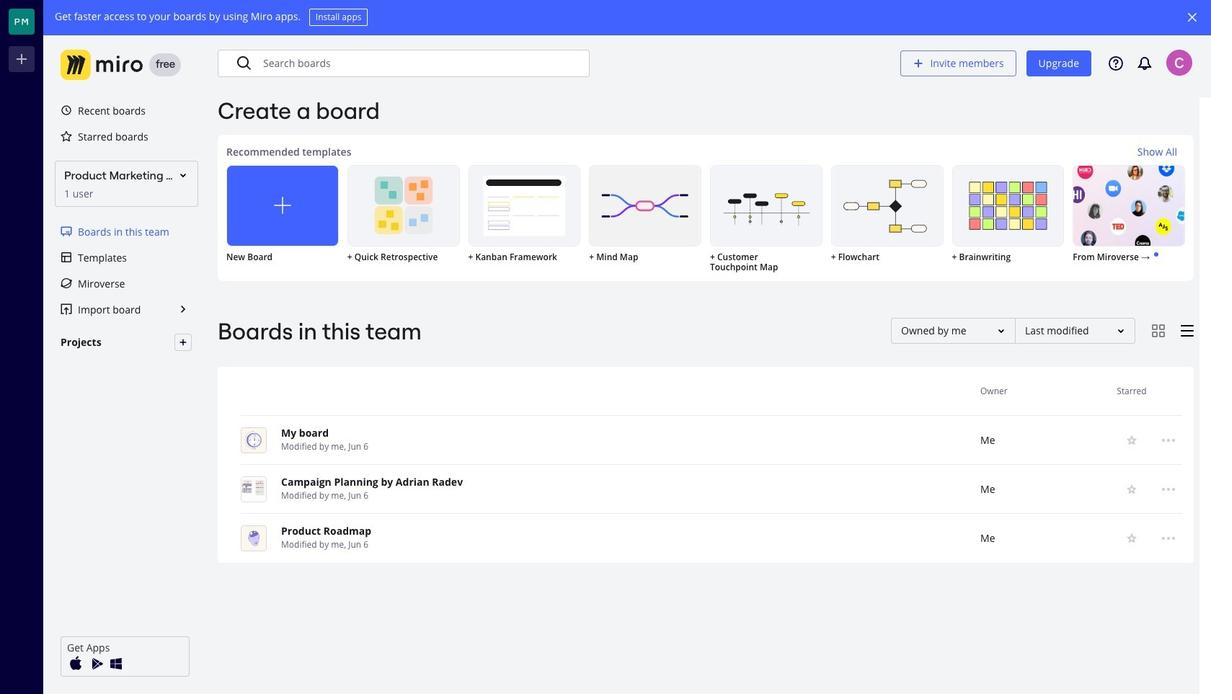 Task type: locate. For each thing, give the bounding box(es) containing it.
switch to product marketing team image
[[9, 9, 35, 35]]

banner
[[43, 0, 368, 35]]

current team section region
[[52, 218, 200, 322]]

spagx image
[[61, 130, 72, 142], [274, 197, 291, 214], [61, 252, 72, 263], [61, 278, 72, 289], [1123, 432, 1140, 449]]

spagx image
[[236, 55, 253, 72], [61, 105, 72, 116], [61, 303, 72, 315], [179, 338, 187, 347], [1123, 481, 1140, 498], [1123, 530, 1140, 547]]

Search boards text field
[[263, 50, 579, 76]]

boards list
[[218, 367, 1194, 563]]

img image
[[61, 50, 143, 80], [67, 655, 84, 673], [87, 655, 105, 673], [107, 655, 125, 673]]



Task type: describe. For each thing, give the bounding box(es) containing it.
close image
[[1186, 11, 1199, 24]]

spagx image inside boards list
[[1123, 432, 1140, 449]]

spagx image inside current team section region
[[61, 303, 72, 315]]

learning center image
[[1109, 56, 1123, 71]]

user menu: chirpy chipmunk image
[[1166, 50, 1192, 76]]

feed image
[[1136, 55, 1153, 72]]



Task type: vqa. For each thing, say whether or not it's contained in the screenshot.
Open frames image
no



